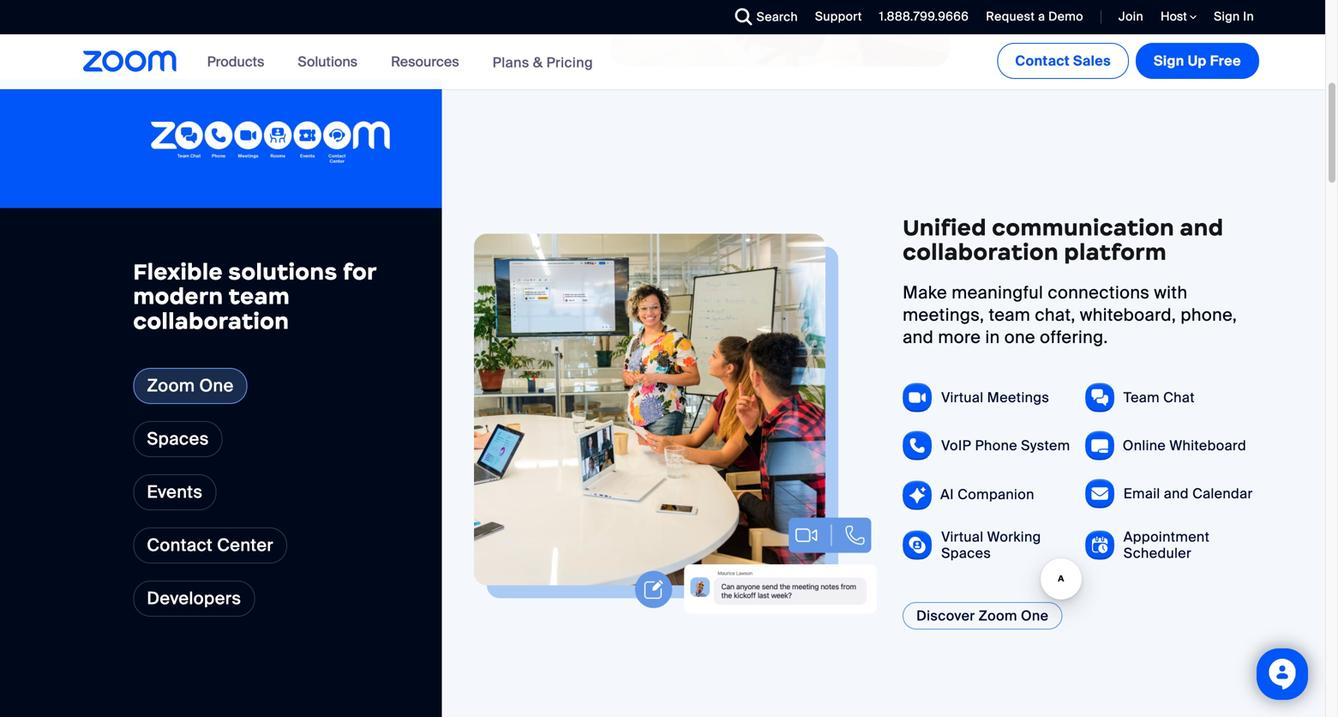 Task type: locate. For each thing, give the bounding box(es) containing it.
ai
[[941, 485, 955, 503]]

discover zoom one
[[917, 607, 1049, 625]]

center
[[217, 534, 274, 556]]

zoom interface icon - instant message image
[[631, 426, 878, 614]]

1 virtual from the top
[[942, 388, 984, 406]]

sign in link
[[1202, 0, 1263, 34], [1215, 9, 1255, 24]]

sign in
[[1215, 9, 1255, 24]]

make meaningful connections with meetings, team chat, whiteboard, phone, and more in one offering.
[[903, 282, 1238, 348]]

virtual meetings link
[[942, 388, 1050, 406]]

1 horizontal spatial contact
[[1016, 52, 1070, 70]]

search
[[757, 9, 798, 25]]

0 horizontal spatial collaboration
[[133, 307, 289, 335]]

whiteboard,
[[1081, 304, 1177, 326]]

sign for sign up free
[[1154, 52, 1185, 70]]

sign inside button
[[1154, 52, 1185, 70]]

flexible solutions for modern team collaboration
[[133, 258, 377, 335]]

0 horizontal spatial contact
[[147, 534, 213, 556]]

team up one
[[989, 304, 1031, 326]]

join link left host
[[1106, 0, 1148, 34]]

sign up free
[[1154, 52, 1242, 70]]

1 horizontal spatial zoom
[[979, 607, 1018, 625]]

0 vertical spatial contact
[[1016, 52, 1070, 70]]

join link
[[1106, 0, 1148, 34], [1119, 9, 1144, 24]]

0 vertical spatial virtual
[[942, 388, 984, 406]]

plans
[[493, 53, 530, 71]]

join
[[1119, 9, 1144, 24]]

1 horizontal spatial one
[[1022, 607, 1049, 625]]

1 vertical spatial virtual
[[942, 528, 984, 546]]

0 horizontal spatial team
[[229, 282, 290, 310]]

modern
[[133, 282, 223, 310]]

contact inside tab
[[147, 534, 213, 556]]

contact left center
[[147, 534, 213, 556]]

0 vertical spatial zoom
[[147, 375, 195, 397]]

one inside group
[[1022, 607, 1049, 625]]

0 vertical spatial and
[[1181, 213, 1224, 241]]

1 vertical spatial and
[[903, 326, 934, 348]]

banner
[[63, 34, 1263, 90]]

online whiteboard
[[1123, 436, 1247, 454]]

0 horizontal spatial zoom
[[147, 375, 195, 397]]

2 vertical spatial and
[[1165, 485, 1190, 503]]

request a demo link
[[974, 0, 1088, 34], [987, 9, 1084, 24]]

sign left the 'in'
[[1215, 9, 1241, 24]]

zoom logo image
[[83, 51, 177, 72]]

and
[[1181, 213, 1224, 241], [903, 326, 934, 348], [1165, 485, 1190, 503]]

meetings navigation
[[994, 34, 1263, 82]]

up
[[1189, 52, 1207, 70]]

0 horizontal spatial one
[[199, 375, 234, 397]]

team
[[1124, 388, 1160, 406]]

1 horizontal spatial team
[[989, 304, 1031, 326]]

with
[[1155, 282, 1188, 304]]

request
[[987, 9, 1036, 24]]

in
[[986, 326, 1001, 348]]

plans & pricing
[[493, 53, 593, 71]]

request a demo
[[987, 9, 1084, 24]]

one
[[199, 375, 234, 397], [1022, 607, 1049, 625]]

virtual for virtual meetings
[[942, 388, 984, 406]]

0 horizontal spatial sign
[[1154, 52, 1185, 70]]

1 vertical spatial zoom
[[979, 607, 1018, 625]]

contact inside meetings navigation
[[1016, 52, 1070, 70]]

virtual up voip
[[942, 388, 984, 406]]

phone,
[[1181, 304, 1238, 326]]

collaboration up meaningful
[[903, 238, 1059, 266]]

meaningful
[[952, 282, 1044, 304]]

zoom contact center tab
[[133, 527, 287, 563]]

contact sales
[[1016, 52, 1112, 70]]

voip phone system link
[[942, 436, 1071, 454]]

0 vertical spatial collaboration
[[903, 238, 1059, 266]]

voip
[[942, 436, 972, 454]]

and down meetings,
[[903, 326, 934, 348]]

free
[[1211, 52, 1242, 70]]

and up 'with'
[[1181, 213, 1224, 241]]

plans & pricing link
[[493, 53, 593, 71], [493, 53, 593, 71]]

zoom
[[147, 375, 195, 397], [979, 607, 1018, 625]]

collaboration
[[903, 238, 1059, 266], [133, 307, 289, 335]]

virtual down ai
[[942, 528, 984, 546]]

contact sales link
[[998, 43, 1130, 79]]

0 vertical spatial one
[[199, 375, 234, 397]]

zoom unified communication platform image
[[150, 121, 391, 166]]

for
[[343, 258, 377, 286]]

unified communication and collaboration platform
[[903, 213, 1224, 266]]

online
[[1123, 436, 1167, 454]]

online whiteboard link
[[1123, 436, 1247, 454]]

collaboration down flexible
[[133, 307, 289, 335]]

team right modern
[[229, 282, 290, 310]]

1 vertical spatial contact
[[147, 534, 213, 556]]

sign for sign in
[[1215, 9, 1241, 24]]

and right email on the bottom right
[[1165, 485, 1190, 503]]

contact down a at the top right of the page
[[1016, 52, 1070, 70]]

1 horizontal spatial sign
[[1215, 9, 1241, 24]]

make
[[903, 282, 948, 304]]

1.888.799.9666 button
[[867, 0, 974, 34], [880, 9, 969, 24]]

0 vertical spatial sign
[[1215, 9, 1241, 24]]

1 vertical spatial one
[[1022, 607, 1049, 625]]

scheduler
[[1124, 544, 1192, 562]]

resources button
[[391, 34, 467, 89]]

team chat link
[[1124, 388, 1195, 406]]

sales
[[1074, 52, 1112, 70]]

sign left up
[[1154, 52, 1185, 70]]

1 vertical spatial sign
[[1154, 52, 1185, 70]]

virtual inside virtual working spaces
[[942, 528, 984, 546]]

1 horizontal spatial collaboration
[[903, 238, 1059, 266]]

offering.
[[1041, 326, 1109, 348]]

communication
[[993, 213, 1175, 241]]

team
[[229, 282, 290, 310], [989, 304, 1031, 326]]

pricing
[[547, 53, 593, 71]]

ai companion link
[[941, 485, 1035, 503]]

flexible
[[133, 258, 223, 286]]

flexible solutions for modern team collaboration tab list
[[133, 368, 287, 563]]

sign
[[1215, 9, 1241, 24], [1154, 52, 1185, 70]]

contact center
[[147, 534, 274, 556]]

zoom inside discover zoom one link
[[979, 607, 1018, 625]]

contact
[[1016, 52, 1070, 70], [147, 534, 213, 556]]

appointment scheduler link
[[1124, 528, 1265, 562]]

contact for contact sales
[[1016, 52, 1070, 70]]

support link
[[803, 0, 867, 34], [816, 9, 863, 24]]

virtual
[[942, 388, 984, 406], [942, 528, 984, 546]]

voip phone system
[[942, 436, 1071, 454]]

2 virtual from the top
[[942, 528, 984, 546]]

1 vertical spatial collaboration
[[133, 307, 289, 335]]



Task type: vqa. For each thing, say whether or not it's contained in the screenshot.
Virtual Working Spaces link
yes



Task type: describe. For each thing, give the bounding box(es) containing it.
in
[[1244, 9, 1255, 24]]

team chat
[[1124, 388, 1195, 406]]

zoom one group
[[442, 79, 1326, 717]]

phone
[[976, 436, 1018, 454]]

collaboration inside flexible solutions for modern team collaboration
[[133, 307, 289, 335]]

demo
[[1049, 9, 1084, 24]]

email
[[1124, 485, 1161, 503]]

join link up meetings navigation
[[1119, 9, 1144, 24]]

whiteboard
[[1170, 436, 1247, 454]]

products
[[207, 53, 265, 71]]

meetings
[[988, 388, 1050, 406]]

a
[[1039, 9, 1046, 24]]

1.888.799.9666
[[880, 9, 969, 24]]

meetings,
[[903, 304, 985, 326]]

collaboration inside 'unified communication and collaboration platform'
[[903, 238, 1059, 266]]

solutions button
[[298, 34, 365, 89]]

zoom inside zoom one tab
[[147, 375, 195, 397]]

contact for contact center
[[147, 534, 213, 556]]

solutions
[[228, 258, 338, 286]]

virtual meetings
[[942, 388, 1050, 406]]

resources
[[391, 53, 459, 71]]

virtual for virtual working spaces
[[942, 528, 984, 546]]

one
[[1005, 326, 1036, 348]]

calendar
[[1193, 485, 1254, 503]]

host
[[1161, 9, 1191, 24]]

discover
[[917, 607, 976, 625]]

zoom one
[[147, 375, 234, 397]]

support
[[816, 9, 863, 24]]

product information navigation
[[194, 34, 606, 90]]

working
[[988, 528, 1042, 546]]

team inside flexible solutions for modern team collaboration
[[229, 282, 290, 310]]

more
[[939, 326, 981, 348]]

search button
[[723, 0, 803, 34]]

system
[[1022, 436, 1071, 454]]

host button
[[1161, 9, 1197, 25]]

and inside make meaningful connections with meetings, team chat, whiteboard, phone, and more in one offering.
[[903, 326, 934, 348]]

chat
[[1164, 388, 1195, 406]]

email and calendar link
[[1124, 485, 1254, 503]]

virtual working spaces link
[[942, 528, 1082, 562]]

appointment scheduler
[[1124, 528, 1210, 562]]

team inside make meaningful connections with meetings, team chat, whiteboard, phone, and more in one offering.
[[989, 304, 1031, 326]]

ai companion
[[941, 485, 1035, 503]]

platform
[[1065, 238, 1167, 266]]

appointment
[[1124, 528, 1210, 546]]

solutions
[[298, 53, 358, 71]]

spaces
[[942, 544, 992, 562]]

sign up free button
[[1136, 43, 1260, 79]]

unified
[[903, 213, 987, 241]]

zoom one tab
[[133, 368, 248, 404]]

and inside 'unified communication and collaboration platform'
[[1181, 213, 1224, 241]]

banner containing contact sales
[[63, 34, 1263, 90]]

companion
[[958, 485, 1035, 503]]

one inside tab
[[199, 375, 234, 397]]

discover zoom one link
[[903, 602, 1063, 629]]

email and calendar
[[1124, 485, 1254, 503]]

virtual working spaces
[[942, 528, 1042, 562]]

&
[[533, 53, 543, 71]]

connections
[[1048, 282, 1150, 304]]

products button
[[207, 34, 272, 89]]

chat,
[[1036, 304, 1076, 326]]



